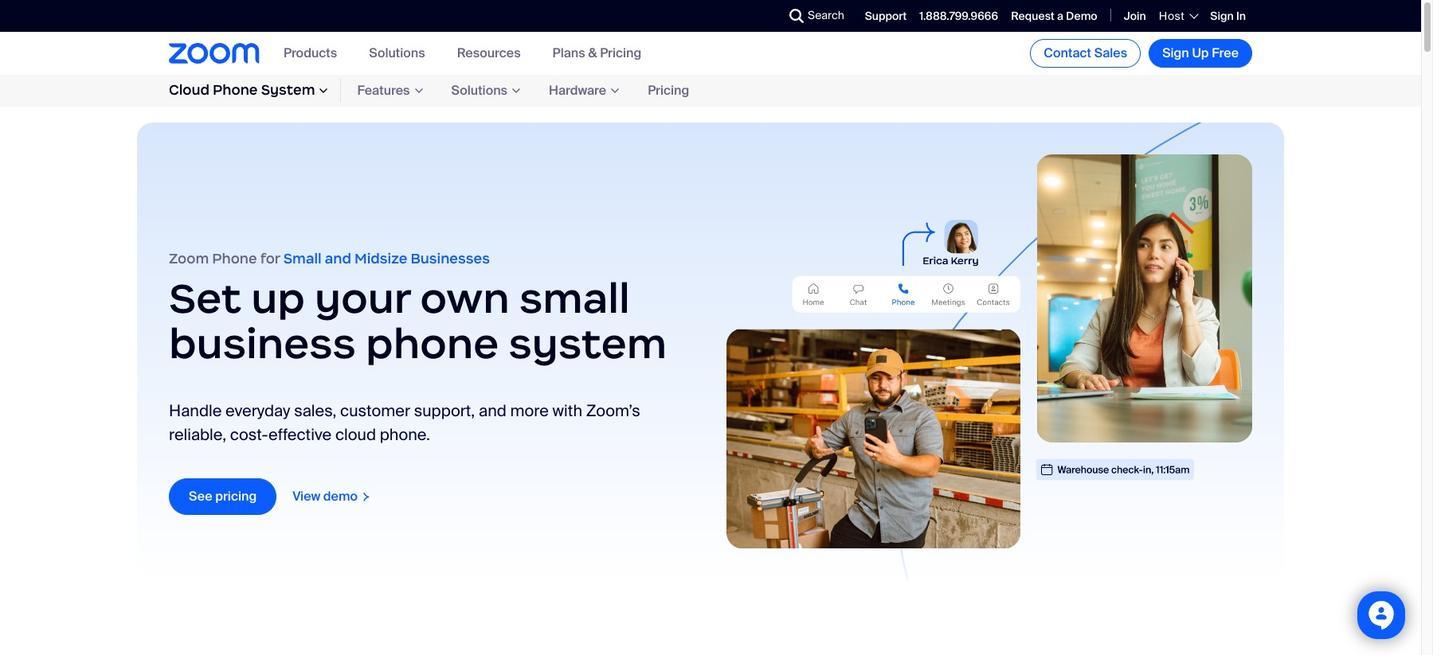 Task type: describe. For each thing, give the bounding box(es) containing it.
plans & pricing
[[553, 45, 642, 62]]

phone for zoom phone for small and midsize businesses set up your own small business phone system
[[212, 250, 257, 268]]

sign in link
[[1211, 9, 1246, 23]]

for
[[260, 250, 280, 268]]

system
[[509, 318, 667, 370]]

own
[[420, 272, 510, 324]]

view demo link
[[292, 489, 371, 505]]

phone
[[366, 318, 499, 370]]

plans
[[553, 45, 585, 62]]

zoom
[[169, 250, 209, 268]]

0 vertical spatial solutions
[[369, 45, 425, 62]]

0 vertical spatial solutions button
[[369, 45, 425, 62]]

host
[[1159, 9, 1185, 23]]

reliable,
[[169, 425, 226, 445]]

sign in
[[1211, 9, 1246, 23]]

see pricing
[[189, 488, 257, 505]]

support
[[865, 9, 907, 23]]

cloud
[[169, 82, 210, 99]]

view
[[293, 489, 320, 505]]

features button
[[341, 79, 436, 102]]

business
[[169, 318, 356, 370]]

with
[[553, 401, 583, 421]]

zoom logo image
[[169, 43, 260, 64]]

request
[[1011, 9, 1055, 23]]

1.888.799.9666
[[920, 9, 999, 23]]

demo
[[323, 489, 358, 505]]

zoom phone for small and midsize businesses set up your own small business phone system
[[169, 250, 667, 370]]

zoom's
[[586, 401, 640, 421]]

&
[[588, 45, 597, 62]]

search
[[808, 8, 845, 22]]

contact sales link
[[1031, 39, 1141, 68]]

contact
[[1044, 45, 1092, 61]]

request a demo link
[[1011, 9, 1098, 23]]

set up your own small business phone system image
[[727, 155, 1253, 549]]

1.888.799.9666 link
[[920, 9, 999, 23]]

hardware
[[549, 82, 607, 99]]

join
[[1124, 9, 1147, 23]]

handle everyday sales, customer support, and more with zoom's reliable, cost-effective cloud phone.
[[169, 401, 640, 445]]

phone for cloud phone system
[[213, 82, 258, 99]]



Task type: locate. For each thing, give the bounding box(es) containing it.
0 horizontal spatial pricing
[[600, 45, 642, 62]]

see pricing link
[[169, 479, 277, 515]]

sign left in on the right of the page
[[1211, 9, 1234, 23]]

plans & pricing link
[[553, 45, 642, 62]]

0 vertical spatial pricing
[[600, 45, 642, 62]]

cloud
[[335, 425, 376, 445]]

free
[[1212, 45, 1239, 61]]

sign up free link
[[1149, 39, 1253, 68]]

set up your own small business phone system main content
[[0, 107, 1422, 656]]

features
[[357, 82, 410, 99]]

up
[[1193, 45, 1209, 61]]

set
[[169, 272, 241, 324]]

and right small at the left top
[[325, 250, 351, 268]]

pricing link
[[632, 78, 705, 103]]

hardware button
[[533, 79, 632, 102]]

1 horizontal spatial pricing
[[648, 82, 690, 99]]

0 horizontal spatial solutions button
[[369, 45, 425, 62]]

search image
[[790, 9, 804, 23]]

1 vertical spatial and
[[479, 401, 507, 421]]

resources button
[[457, 45, 521, 62]]

1 vertical spatial phone
[[212, 250, 257, 268]]

resources
[[457, 45, 521, 62]]

cost-
[[230, 425, 268, 445]]

sign
[[1211, 9, 1234, 23], [1163, 45, 1190, 61]]

support,
[[414, 401, 475, 421]]

1 vertical spatial solutions
[[451, 82, 508, 99]]

None search field
[[732, 3, 794, 29]]

up
[[251, 272, 305, 324]]

a
[[1058, 9, 1064, 23]]

pricing
[[600, 45, 642, 62], [648, 82, 690, 99]]

cloud phone system button
[[169, 79, 341, 102]]

view demo
[[293, 489, 358, 505]]

phone
[[213, 82, 258, 99], [212, 250, 257, 268]]

contact sales
[[1044, 45, 1128, 61]]

solutions button
[[369, 45, 425, 62], [436, 79, 533, 102]]

host button
[[1159, 9, 1198, 23]]

solutions
[[369, 45, 425, 62], [451, 82, 508, 99]]

products button
[[284, 45, 337, 62]]

sign up free
[[1163, 45, 1239, 61]]

0 vertical spatial sign
[[1211, 9, 1234, 23]]

0 horizontal spatial solutions
[[369, 45, 425, 62]]

businesses
[[411, 250, 490, 268]]

1 vertical spatial solutions button
[[436, 79, 533, 102]]

0 horizontal spatial sign
[[1163, 45, 1190, 61]]

0 vertical spatial phone
[[213, 82, 258, 99]]

sales
[[1095, 45, 1128, 61]]

everyday
[[226, 401, 290, 421]]

search image
[[790, 9, 804, 23]]

and
[[325, 250, 351, 268], [479, 401, 507, 421]]

sign for sign in
[[1211, 9, 1234, 23]]

and left more
[[479, 401, 507, 421]]

system
[[261, 82, 315, 99]]

more
[[510, 401, 549, 421]]

handle
[[169, 401, 222, 421]]

see
[[189, 488, 212, 505]]

solutions up features popup button
[[369, 45, 425, 62]]

sign for sign up free
[[1163, 45, 1190, 61]]

effective
[[268, 425, 332, 445]]

sales,
[[294, 401, 337, 421]]

phone down zoom logo
[[213, 82, 258, 99]]

and inside handle everyday sales, customer support, and more with zoom's reliable, cost-effective cloud phone.
[[479, 401, 507, 421]]

0 horizontal spatial and
[[325, 250, 351, 268]]

products
[[284, 45, 337, 62]]

customer
[[340, 401, 410, 421]]

1 horizontal spatial solutions
[[451, 82, 508, 99]]

sign inside the sign up free link
[[1163, 45, 1190, 61]]

1 horizontal spatial sign
[[1211, 9, 1234, 23]]

join link
[[1124, 9, 1147, 23]]

solutions button down resources dropdown button
[[436, 79, 533, 102]]

small
[[283, 250, 322, 268]]

phone inside zoom phone for small and midsize businesses set up your own small business phone system
[[212, 250, 257, 268]]

support link
[[865, 9, 907, 23]]

and inside zoom phone for small and midsize businesses set up your own small business phone system
[[325, 250, 351, 268]]

solutions down resources dropdown button
[[451, 82, 508, 99]]

demo
[[1066, 9, 1098, 23]]

1 horizontal spatial and
[[479, 401, 507, 421]]

in
[[1237, 9, 1246, 23]]

phone inside popup button
[[213, 82, 258, 99]]

phone.
[[380, 425, 430, 445]]

phone left the for
[[212, 250, 257, 268]]

pricing
[[215, 488, 257, 505]]

1 vertical spatial pricing
[[648, 82, 690, 99]]

midsize
[[355, 250, 407, 268]]

1 vertical spatial sign
[[1163, 45, 1190, 61]]

1 horizontal spatial solutions button
[[436, 79, 533, 102]]

your
[[315, 272, 411, 324]]

0 vertical spatial and
[[325, 250, 351, 268]]

request a demo
[[1011, 9, 1098, 23]]

cloud phone system
[[169, 82, 315, 99]]

small
[[520, 272, 630, 324]]

sign left up
[[1163, 45, 1190, 61]]

solutions button up features popup button
[[369, 45, 425, 62]]



Task type: vqa. For each thing, say whether or not it's contained in the screenshot.
1.888.799.9666 link
yes



